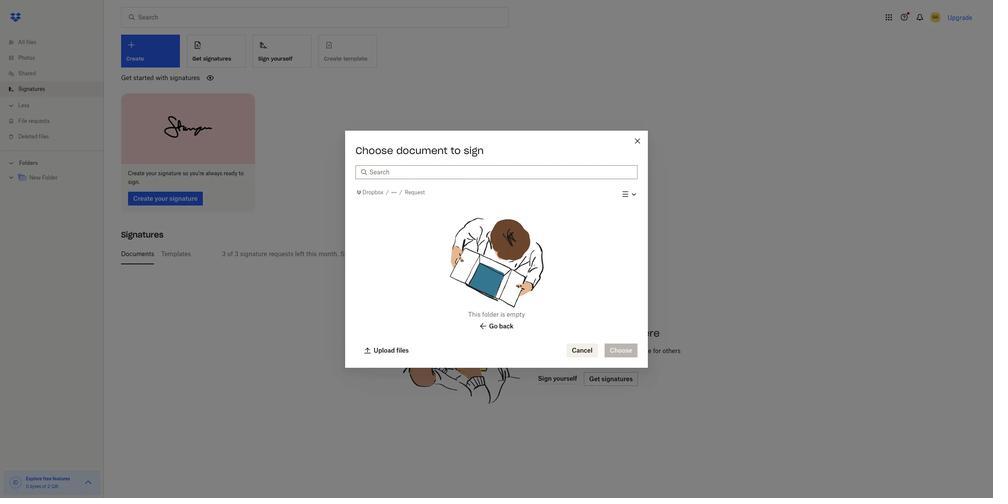 Task type: describe. For each thing, give the bounding box(es) containing it.
/ request
[[400, 189, 425, 196]]

appear
[[599, 327, 634, 339]]

signatures link
[[7, 81, 104, 97]]

folders button
[[0, 156, 104, 169]]

upgrade
[[948, 14, 973, 21]]

request
[[405, 189, 425, 196]]

this
[[468, 311, 481, 318]]

documents tab
[[121, 243, 154, 264]]

of inside tab list
[[228, 250, 233, 257]]

quota usage element
[[9, 476, 23, 490]]

Search text field
[[370, 167, 633, 177]]

a
[[583, 347, 586, 354]]

this folder is empty
[[468, 311, 525, 318]]

one
[[641, 347, 652, 354]]

less image
[[7, 101, 16, 110]]

folders
[[19, 160, 38, 166]]

signature inside create your signature so you're always ready to sign.
[[158, 170, 181, 176]]

dropbox
[[363, 189, 384, 196]]

dropbox image
[[7, 9, 24, 26]]

deleted files link
[[7, 129, 104, 145]]

sign yourself
[[258, 55, 293, 62]]

sign inside dialog
[[464, 144, 484, 156]]

photos
[[18, 55, 35, 61]]

requests inside tab list
[[269, 250, 294, 257]]

signature inside tab list
[[240, 250, 267, 257]]

folder
[[42, 174, 58, 181]]

new folder link
[[17, 172, 97, 184]]

or
[[619, 347, 624, 354]]

to inside dialog
[[451, 144, 461, 156]]

less
[[18, 102, 29, 109]]

here.
[[591, 356, 605, 364]]

1 horizontal spatial signatures
[[121, 230, 164, 240]]

free
[[43, 476, 52, 481]]

requests inside "list"
[[29, 118, 50, 124]]

yourself inside tab list
[[365, 250, 387, 257]]

is inside tab list
[[389, 250, 394, 257]]

create
[[128, 170, 145, 176]]

files for deleted files
[[39, 133, 49, 140]]

sign,
[[546, 356, 559, 364]]

photos link
[[7, 50, 104, 66]]

files for all files
[[26, 39, 36, 45]]

month.
[[319, 250, 339, 257]]

started
[[133, 74, 154, 81]]

upload
[[374, 346, 395, 354]]

all files
[[18, 39, 36, 45]]

to inside create your signature so you're always ready to sign.
[[239, 170, 244, 176]]

choose
[[356, 144, 393, 156]]

signatures inside list item
[[18, 86, 45, 92]]

signatures inside button
[[203, 55, 231, 62]]

0 horizontal spatial signatures
[[170, 74, 200, 81]]

upload files button
[[359, 343, 414, 357]]

new folder
[[29, 174, 58, 181]]

signing
[[340, 250, 363, 257]]

file requests link
[[7, 113, 104, 129]]

of inside the "explore free features 0 bytes of 2 gb"
[[42, 484, 46, 489]]

bytes
[[30, 484, 41, 489]]

new
[[29, 174, 41, 181]]

here
[[637, 327, 660, 339]]

get signatures button
[[187, 35, 246, 68]]

appears
[[566, 356, 589, 364]]

0
[[26, 484, 29, 489]]

all
[[18, 39, 25, 45]]

/ for /
[[386, 189, 389, 196]]

left
[[295, 250, 305, 257]]

folder
[[482, 311, 499, 318]]

to inside when you sign a document or send one for others to sign, it appears here.
[[538, 356, 544, 364]]

unlimited.
[[395, 250, 424, 257]]

documents for documents
[[121, 250, 154, 257]]

with
[[156, 74, 168, 81]]

3 of 3 signature requests left this month. signing yourself is unlimited.
[[222, 250, 424, 257]]

back
[[499, 322, 514, 330]]

explore
[[26, 476, 42, 481]]

send
[[626, 347, 640, 354]]

templates tab
[[161, 243, 191, 264]]

features
[[53, 476, 70, 481]]

when
[[538, 347, 556, 354]]

2
[[48, 484, 50, 489]]

deleted files
[[18, 133, 49, 140]]

list containing all files
[[0, 29, 104, 151]]

upload files
[[374, 346, 409, 354]]



Task type: locate. For each thing, give the bounding box(es) containing it.
document inside dialog
[[397, 144, 448, 156]]

signatures
[[203, 55, 231, 62], [170, 74, 200, 81]]

1 vertical spatial get
[[121, 74, 132, 81]]

0 horizontal spatial requests
[[29, 118, 50, 124]]

sign inside when you sign a document or send one for others to sign, it appears here.
[[569, 347, 581, 354]]

sign yourself button
[[253, 35, 312, 68]]

0 vertical spatial signatures
[[203, 55, 231, 62]]

is
[[389, 250, 394, 257], [501, 311, 505, 318]]

it
[[561, 356, 565, 364]]

files right all
[[26, 39, 36, 45]]

is inside choose document to sign dialog
[[501, 311, 505, 318]]

1 / from the left
[[386, 189, 389, 196]]

1 vertical spatial documents
[[538, 327, 596, 339]]

0 horizontal spatial document
[[397, 144, 448, 156]]

1 vertical spatial files
[[39, 133, 49, 140]]

tab list containing documents
[[121, 243, 976, 264]]

3
[[222, 250, 226, 257], [235, 250, 239, 257]]

1 horizontal spatial /
[[400, 189, 403, 196]]

1 vertical spatial signature
[[240, 250, 267, 257]]

1 horizontal spatial signature
[[240, 250, 267, 257]]

sign left a
[[569, 347, 581, 354]]

0 horizontal spatial 3
[[222, 250, 226, 257]]

0 vertical spatial files
[[26, 39, 36, 45]]

0 vertical spatial of
[[228, 250, 233, 257]]

0 vertical spatial sign
[[464, 144, 484, 156]]

0 horizontal spatial get
[[121, 74, 132, 81]]

ready
[[224, 170, 237, 176]]

tab list
[[121, 243, 976, 264]]

document inside when you sign a document or send one for others to sign, it appears here.
[[588, 347, 617, 354]]

yourself right sign
[[271, 55, 293, 62]]

of
[[228, 250, 233, 257], [42, 484, 46, 489]]

2 / from the left
[[400, 189, 403, 196]]

sign.
[[128, 179, 140, 185]]

explore free features 0 bytes of 2 gb
[[26, 476, 70, 489]]

2 3 from the left
[[235, 250, 239, 257]]

is left unlimited.
[[389, 250, 394, 257]]

go back button
[[468, 319, 526, 333]]

1 vertical spatial requests
[[269, 250, 294, 257]]

go back
[[489, 322, 514, 330]]

0 horizontal spatial signatures
[[18, 86, 45, 92]]

choose document to sign
[[356, 144, 484, 156]]

signatures
[[18, 86, 45, 92], [121, 230, 164, 240]]

document
[[397, 144, 448, 156], [588, 347, 617, 354]]

you're
[[190, 170, 204, 176]]

1 horizontal spatial get
[[193, 55, 202, 62]]

0 horizontal spatial signature
[[158, 170, 181, 176]]

cancel
[[572, 346, 593, 354]]

shared link
[[7, 66, 104, 81]]

templates
[[161, 250, 191, 257]]

deleted
[[18, 133, 37, 140]]

0 horizontal spatial of
[[42, 484, 46, 489]]

sign
[[464, 144, 484, 156], [569, 347, 581, 354]]

this
[[306, 250, 317, 257]]

1 vertical spatial is
[[501, 311, 505, 318]]

get
[[193, 55, 202, 62], [121, 74, 132, 81]]

0 vertical spatial signature
[[158, 170, 181, 176]]

2 horizontal spatial files
[[397, 346, 409, 354]]

documents appear here
[[538, 327, 660, 339]]

yourself inside button
[[271, 55, 293, 62]]

0 vertical spatial to
[[451, 144, 461, 156]]

2 vertical spatial to
[[538, 356, 544, 364]]

get inside get signatures button
[[193, 55, 202, 62]]

files right deleted
[[39, 133, 49, 140]]

1 horizontal spatial is
[[501, 311, 505, 318]]

documents inside tab list
[[121, 250, 154, 257]]

0 vertical spatial yourself
[[271, 55, 293, 62]]

documents
[[121, 250, 154, 257], [538, 327, 596, 339]]

cancel button
[[567, 343, 598, 357]]

1 vertical spatial sign
[[569, 347, 581, 354]]

file
[[18, 118, 27, 124]]

get for get started with signatures
[[121, 74, 132, 81]]

always
[[206, 170, 222, 176]]

1 vertical spatial signatures
[[170, 74, 200, 81]]

1 horizontal spatial document
[[588, 347, 617, 354]]

0 horizontal spatial is
[[389, 250, 394, 257]]

requests right file
[[29, 118, 50, 124]]

documents left templates
[[121, 250, 154, 257]]

to
[[451, 144, 461, 156], [239, 170, 244, 176], [538, 356, 544, 364]]

signatures list item
[[0, 81, 104, 97]]

all files link
[[7, 35, 104, 50]]

0 horizontal spatial files
[[26, 39, 36, 45]]

is up go back
[[501, 311, 505, 318]]

1 horizontal spatial to
[[451, 144, 461, 156]]

0 horizontal spatial yourself
[[271, 55, 293, 62]]

shared
[[18, 70, 36, 77]]

when you sign a document or send one for others to sign, it appears here.
[[538, 347, 681, 364]]

files inside button
[[397, 346, 409, 354]]

2 vertical spatial files
[[397, 346, 409, 354]]

1 horizontal spatial signatures
[[203, 55, 231, 62]]

document up request
[[397, 144, 448, 156]]

get left started
[[121, 74, 132, 81]]

signatures up 'documents' tab
[[121, 230, 164, 240]]

dropbox link
[[356, 188, 384, 197]]

get started with signatures
[[121, 74, 200, 81]]

document up here.
[[588, 347, 617, 354]]

files
[[26, 39, 36, 45], [39, 133, 49, 140], [397, 346, 409, 354]]

sign up search text box
[[464, 144, 484, 156]]

file requests
[[18, 118, 50, 124]]

0 horizontal spatial sign
[[464, 144, 484, 156]]

1 horizontal spatial files
[[39, 133, 49, 140]]

0 vertical spatial requests
[[29, 118, 50, 124]]

others
[[663, 347, 681, 354]]

create your signature so you're always ready to sign.
[[128, 170, 244, 185]]

1 vertical spatial of
[[42, 484, 46, 489]]

1 horizontal spatial yourself
[[365, 250, 387, 257]]

1 horizontal spatial 3
[[235, 250, 239, 257]]

get for get signatures
[[193, 55, 202, 62]]

0 horizontal spatial to
[[239, 170, 244, 176]]

0 vertical spatial is
[[389, 250, 394, 257]]

list
[[0, 29, 104, 151]]

0 horizontal spatial documents
[[121, 250, 154, 257]]

/ right 'dropbox'
[[386, 189, 389, 196]]

requests
[[29, 118, 50, 124], [269, 250, 294, 257]]

0 vertical spatial get
[[193, 55, 202, 62]]

so
[[183, 170, 188, 176]]

get signatures
[[193, 55, 231, 62]]

1 vertical spatial to
[[239, 170, 244, 176]]

empty
[[507, 311, 525, 318]]

0 vertical spatial signatures
[[18, 86, 45, 92]]

0 vertical spatial document
[[397, 144, 448, 156]]

sign
[[258, 55, 269, 62]]

1 vertical spatial document
[[588, 347, 617, 354]]

2 horizontal spatial to
[[538, 356, 544, 364]]

gb
[[51, 484, 58, 489]]

files for upload files
[[397, 346, 409, 354]]

get up "get started with signatures"
[[193, 55, 202, 62]]

requests left left
[[269, 250, 294, 257]]

0 horizontal spatial /
[[386, 189, 389, 196]]

signature
[[158, 170, 181, 176], [240, 250, 267, 257]]

1 vertical spatial signatures
[[121, 230, 164, 240]]

1 horizontal spatial of
[[228, 250, 233, 257]]

/ left request
[[400, 189, 403, 196]]

choose document to sign dialog
[[345, 130, 648, 368]]

documents for documents appear here
[[538, 327, 596, 339]]

/ for / request
[[400, 189, 403, 196]]

1 horizontal spatial requests
[[269, 250, 294, 257]]

files right upload
[[397, 346, 409, 354]]

go
[[489, 322, 498, 330]]

/
[[386, 189, 389, 196], [400, 189, 403, 196]]

yourself
[[271, 55, 293, 62], [365, 250, 387, 257]]

1 horizontal spatial documents
[[538, 327, 596, 339]]

upgrade link
[[948, 14, 973, 21]]

documents up you
[[538, 327, 596, 339]]

yourself right signing
[[365, 250, 387, 257]]

1 horizontal spatial sign
[[569, 347, 581, 354]]

you
[[557, 347, 567, 354]]

0 vertical spatial documents
[[121, 250, 154, 257]]

for
[[654, 347, 661, 354]]

request link
[[405, 188, 425, 197]]

your
[[146, 170, 157, 176]]

signatures down 'shared' on the left
[[18, 86, 45, 92]]

1 vertical spatial yourself
[[365, 250, 387, 257]]

1 3 from the left
[[222, 250, 226, 257]]



Task type: vqa. For each thing, say whether or not it's contained in the screenshot.
not
no



